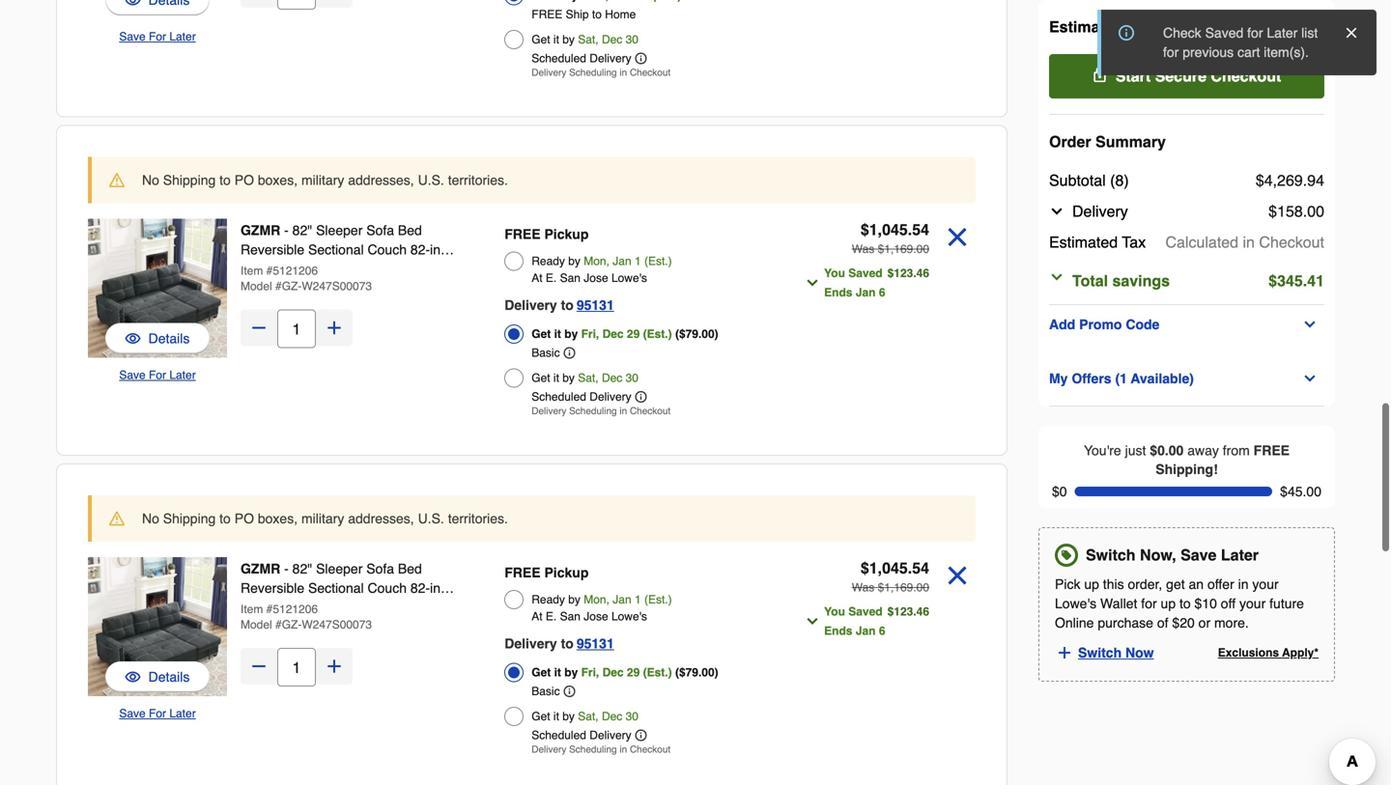 Task type: vqa. For each thing, say whether or not it's contained in the screenshot.
($79.00) associated with warning image
yes



Task type: locate. For each thing, give the bounding box(es) containing it.
1 95131 button from the top
[[577, 294, 614, 317]]

1 bed from the top
[[398, 223, 422, 238]]

info image
[[1119, 25, 1134, 41], [635, 53, 647, 64], [635, 391, 647, 403], [635, 730, 647, 741]]

territories.
[[448, 172, 508, 188], [448, 511, 508, 526]]

1 vertical spatial sleeper
[[316, 561, 363, 577]]

for
[[149, 30, 166, 43], [149, 369, 166, 382], [149, 707, 166, 721]]

later inside check saved for later list for previous cart item(s).
[[1267, 25, 1298, 41]]

order summary
[[1049, 133, 1166, 151]]

save for save for later button for warning icon
[[119, 707, 146, 721]]

1 vertical spatial #5121206
[[266, 603, 318, 616]]

2 delivery to 95131 from the top
[[504, 636, 614, 652]]

0 vertical spatial quickview image
[[125, 0, 141, 10]]

addresses, for warning icon
[[348, 511, 414, 526]]

3 30 from the top
[[626, 710, 639, 724]]

0 vertical spatial 123
[[894, 267, 913, 280]]

at e. san jose lowe's for info icon related to 'option group' related to second quickview image from the top 95131 button
[[532, 610, 647, 624]]

chevron down image inside add promo code link
[[1302, 317, 1318, 332]]

1 vertical spatial delivery scheduling in checkout
[[532, 406, 671, 417]]

0 vertical spatial saved
[[1205, 25, 1244, 41]]

territories. for 'option group' related to second quickview image from the top
[[448, 511, 508, 526]]

41
[[1307, 272, 1324, 290]]

1 vertical spatial scheduling
[[569, 406, 617, 417]]

1 polyester/blend from the top
[[327, 261, 422, 277]]

2 scheduling from the top
[[569, 406, 617, 417]]

addresses,
[[348, 172, 414, 188], [348, 511, 414, 526]]

reclining up minus icon
[[241, 281, 296, 296]]

quickview image
[[125, 0, 141, 10], [125, 668, 141, 687]]

basic for info icon related to 'option group' related to second quickview image from the top
[[532, 685, 560, 698]]

2 82- from the top
[[410, 581, 430, 596]]

123 for 'option group' related to second quickview image from the top remove item icon
[[894, 605, 913, 619]]

online
[[1055, 616, 1094, 631]]

2 vertical spatial .00
[[913, 581, 929, 595]]

scheduled delivery for warning image
[[532, 390, 631, 404]]

1 info image from the top
[[564, 347, 575, 359]]

item #5121206 model #gz-w247s00073 up minus icon
[[241, 264, 372, 293]]

94 right 4,427
[[1307, 18, 1324, 36]]

1 vertical spatial save for later
[[119, 369, 196, 382]]

0 vertical spatial free pickup
[[504, 227, 589, 242]]

item up minus icon
[[241, 264, 263, 278]]

switch now button
[[1055, 641, 1171, 666]]

1 boxes, from the top
[[258, 172, 298, 188]]

for down check
[[1163, 44, 1179, 60]]

0 vertical spatial ($79.00)
[[675, 327, 718, 341]]

1 vertical spatial was
[[852, 581, 875, 595]]

2 details from the top
[[148, 669, 190, 685]]

was for warning image
[[852, 242, 875, 256]]

0 vertical spatial at
[[532, 271, 543, 285]]

1 54 from the top
[[912, 221, 929, 239]]

pick up this order, get an offer in your lowe's wallet for up to $10 off your future online purchase of $20 or more.
[[1055, 577, 1304, 631]]

delivery to 95131 for warning image
[[504, 298, 614, 313]]

item
[[241, 264, 263, 278], [241, 603, 263, 616]]

1 vertical spatial jose
[[584, 610, 608, 624]]

scheduling for warning image
[[569, 406, 617, 417]]

82- for warning icon
[[410, 581, 430, 596]]

for down 'order,'
[[1141, 596, 1157, 612]]

95131 for warning image
[[577, 298, 614, 313]]

0 vertical spatial polyester/blend
[[327, 261, 422, 277]]

Stepper number input field with increment and decrement buttons number field
[[277, 310, 316, 348], [277, 648, 316, 687]]

1 save for later from the top
[[119, 30, 196, 43]]

2 94 from the top
[[1307, 171, 1324, 189]]

2 e. from the top
[[546, 610, 557, 624]]

alejandro tufted storage ottoman teal image
[[88, 0, 227, 19]]

1 no from the top
[[142, 172, 159, 188]]

0 vertical spatial item #5121206 model #gz-w247s00073
[[241, 264, 372, 293]]

lowe's
[[611, 271, 647, 285], [1055, 596, 1097, 612], [611, 610, 647, 624]]

plus image inside switch now "button"
[[1056, 645, 1073, 662]]

29 for quickview icon
[[627, 327, 640, 341]]

1 vertical spatial u.s.
[[418, 511, 444, 526]]

polyester/blend
[[327, 261, 422, 277], [327, 600, 422, 615]]

delivery scheduling in checkout for warning icon
[[532, 744, 671, 755]]

1 vertical spatial delivery to 95131
[[504, 636, 614, 652]]

29
[[627, 327, 640, 341], [627, 666, 640, 680]]

123
[[894, 267, 913, 280], [894, 605, 913, 619]]

82" sleeper sofa bed reversible sectional couch 82-in modern black polyester/blend reclining sofa image for quickview icon
[[88, 219, 227, 358]]

0 vertical spatial delivery to 95131
[[504, 298, 614, 313]]

0 vertical spatial 6
[[879, 286, 885, 299]]

0 vertical spatial up
[[1084, 577, 1099, 592]]

sofa
[[366, 223, 394, 238], [300, 281, 328, 296], [366, 561, 394, 577], [300, 619, 328, 635]]

model up minus icon
[[241, 280, 272, 293]]

ready by mon, jan 1 (est.)
[[532, 255, 672, 268], [532, 593, 672, 607]]

reclining
[[241, 281, 296, 296], [241, 619, 296, 635]]

reclining for save for later button related to warning image
[[241, 281, 296, 296]]

1 item from the top
[[241, 264, 263, 278]]

1 no shipping to po boxes, military addresses, u.s. territories. from the top
[[142, 172, 508, 188]]

2 remove item image from the top
[[941, 559, 974, 592]]

estimated total
[[1049, 18, 1163, 36]]

2 free pickup from the top
[[504, 565, 589, 581]]

estimated left tax
[[1049, 233, 1118, 251]]

0 vertical spatial at e. san jose lowe's
[[532, 271, 647, 285]]

switch for switch now
[[1078, 645, 1122, 661]]

shipping right warning icon
[[163, 511, 216, 526]]

1 82" sleeper sofa bed reversible sectional couch 82-in modern black polyester/blend reclining sofa from the top
[[241, 223, 441, 296]]

up
[[1084, 577, 1099, 592], [1161, 596, 1176, 612]]

1 vertical spatial basic
[[532, 685, 560, 698]]

was for warning icon
[[852, 581, 875, 595]]

95131 button for info icon associated with 'option group' corresponding to quickview icon
[[577, 294, 614, 317]]

0 vertical spatial po
[[234, 172, 254, 188]]

54
[[912, 221, 929, 239], [912, 559, 929, 577]]

2 estimated from the top
[[1049, 233, 1118, 251]]

2 w247s00073 from the top
[[302, 618, 372, 632]]

0 vertical spatial $ 1,045 . 54 was $ 1,169 .00
[[852, 221, 929, 256]]

switch up this at the right bottom
[[1086, 546, 1136, 564]]

remove item image
[[941, 221, 974, 254], [941, 559, 974, 592]]

total left check
[[1127, 18, 1163, 36]]

1 95131 from the top
[[577, 298, 614, 313]]

mon,
[[584, 255, 610, 268], [584, 593, 610, 607]]

save for later for first save for later button from the top
[[119, 30, 196, 43]]

82" for warning icon
[[292, 561, 312, 577]]

0 vertical spatial your
[[1252, 577, 1279, 592]]

u.s.
[[418, 172, 444, 188], [418, 511, 444, 526]]

2 mon, from the top
[[584, 593, 610, 607]]

you saved $ 123 . 46 ends jan 6 for warning icon
[[824, 605, 929, 638]]

dec
[[602, 33, 622, 46], [602, 327, 624, 341], [602, 371, 622, 385], [602, 666, 624, 680], [602, 710, 622, 724]]

0 vertical spatial 82-
[[410, 242, 430, 257]]

jose for warning image
[[584, 271, 608, 285]]

check
[[1163, 25, 1201, 41]]

free
[[532, 8, 562, 21], [504, 227, 541, 242], [1254, 443, 1290, 458], [504, 565, 541, 581]]

1 vertical spatial gzmr
[[241, 561, 280, 577]]

2 you from the top
[[824, 605, 845, 619]]

1 vertical spatial .00
[[913, 242, 929, 256]]

details for warning icon
[[148, 669, 190, 685]]

$ 1,045 . 54 was $ 1,169 .00 for warning icon
[[852, 559, 929, 595]]

0 vertical spatial e.
[[546, 271, 557, 285]]

up up of
[[1161, 596, 1176, 612]]

0 vertical spatial model
[[241, 280, 272, 293]]

1,045
[[869, 221, 908, 239], [869, 559, 908, 577]]

po
[[234, 172, 254, 188], [234, 511, 254, 526]]

1 vertical spatial you
[[824, 605, 845, 619]]

w247s00073 for quickview icon
[[302, 280, 372, 293]]

it
[[553, 33, 559, 46], [554, 327, 561, 341], [553, 371, 559, 385], [554, 666, 561, 680], [553, 710, 559, 724]]

1 was from the top
[[852, 242, 875, 256]]

0 vertical spatial option group
[[504, 221, 773, 422]]

plus image down online at the bottom
[[1056, 645, 1073, 662]]

ends
[[824, 286, 853, 299], [824, 625, 853, 638]]

2 pickup from the top
[[544, 565, 589, 581]]

1 for info icon associated with 'option group' corresponding to quickview icon's 95131 button
[[635, 255, 641, 268]]

black
[[290, 261, 323, 277], [290, 600, 323, 615]]

(8)
[[1110, 171, 1129, 189]]

2 you saved $ 123 . 46 ends jan 6 from the top
[[824, 605, 929, 638]]

1 6 from the top
[[879, 286, 885, 299]]

1 vertical spatial 82"
[[292, 561, 312, 577]]

1 vertical spatial item
[[241, 603, 263, 616]]

46
[[916, 267, 929, 280], [916, 605, 929, 619]]

2 item #5121206 model #gz-w247s00073 from the top
[[241, 603, 372, 632]]

1 vertical spatial 29
[[627, 666, 640, 680]]

1 horizontal spatial up
[[1161, 596, 1176, 612]]

model up minus image
[[241, 618, 272, 632]]

reclining up minus image
[[241, 619, 296, 635]]

chevron down image for delivery
[[1049, 204, 1065, 219]]

1 vertical spatial remove item image
[[941, 559, 974, 592]]

1 remove item image from the top
[[941, 221, 974, 254]]

stepper number input field with increment and decrement buttons number field left plus image
[[277, 648, 316, 687]]

1 30 from the top
[[626, 33, 639, 46]]

2 vertical spatial save for later
[[119, 707, 196, 721]]

1 free pickup from the top
[[504, 227, 589, 242]]

scheduling
[[569, 67, 617, 78], [569, 406, 617, 417], [569, 744, 617, 755]]

1 item #5121206 model #gz-w247s00073 from the top
[[241, 264, 372, 293]]

0 horizontal spatial plus image
[[325, 318, 344, 338]]

1 29 from the top
[[627, 327, 640, 341]]

plus image
[[325, 657, 344, 676]]

checkout inside start secure checkout button
[[1211, 67, 1281, 85]]

0 horizontal spatial for
[[1141, 596, 1157, 612]]

1 vertical spatial 95131 button
[[577, 632, 614, 655]]

polyester/blend for warning image
[[327, 261, 422, 277]]

item #5121206 model #gz-w247s00073
[[241, 264, 372, 293], [241, 603, 372, 632]]

94
[[1307, 18, 1324, 36], [1307, 171, 1324, 189]]

#5121206 for warning icon
[[266, 603, 318, 616]]

2 30 from the top
[[626, 371, 639, 385]]

stepper number input field with increment and decrement buttons number field right minus icon
[[277, 310, 316, 348]]

0 vertical spatial estimated
[[1049, 18, 1123, 36]]

82" sleeper sofa bed reversible sectional couch 82-in modern black polyester/blend reclining sofa image for second quickview image from the top
[[88, 557, 227, 697]]

start secure checkout
[[1115, 67, 1281, 85]]

chevron down image
[[1049, 204, 1065, 219], [1049, 270, 1065, 285]]

get it by fri, dec 29 (est.) ($79.00) for warning icon
[[532, 666, 718, 680]]

0 vertical spatial 1
[[635, 255, 641, 268]]

($79.00)
[[675, 327, 718, 341], [675, 666, 718, 680]]

details
[[148, 331, 190, 346], [148, 669, 190, 685]]

info image for 'option group' corresponding to quickview icon
[[564, 347, 575, 359]]

plus image right minus icon
[[325, 318, 344, 338]]

2 ($79.00) from the top
[[675, 666, 718, 680]]

bed for warning image
[[398, 223, 422, 238]]

details right quickview icon
[[148, 331, 190, 346]]

($79.00) for warning image
[[675, 327, 718, 341]]

1 horizontal spatial plus image
[[1056, 645, 1073, 662]]

2 6 from the top
[[879, 625, 885, 638]]

modern up minus icon
[[241, 261, 286, 277]]

reversible
[[241, 242, 304, 257], [241, 581, 304, 596]]

1 vertical spatial san
[[560, 610, 581, 624]]

switch
[[1086, 546, 1136, 564], [1078, 645, 1122, 661]]

1 #gz- from the top
[[275, 280, 302, 293]]

1 vertical spatial get it by sat, dec 30
[[532, 371, 639, 385]]

1 vertical spatial get it by fri, dec 29 (est.) ($79.00)
[[532, 666, 718, 680]]

1 82" from the top
[[292, 223, 312, 238]]

0 vertical spatial stepper number input field with increment and decrement buttons number field
[[277, 310, 316, 348]]

2 modern from the top
[[241, 600, 286, 615]]

your up future
[[1252, 577, 1279, 592]]

#5121206 up minus icon
[[266, 264, 318, 278]]

1 vertical spatial fri,
[[581, 666, 599, 680]]

3 sat, from the top
[[578, 710, 599, 724]]

e. for warning icon
[[546, 610, 557, 624]]

($79.00) for warning icon
[[675, 666, 718, 680]]

1 vertical spatial for
[[1163, 44, 1179, 60]]

modern up minus image
[[241, 600, 286, 615]]

0 vertical spatial for
[[1247, 25, 1263, 41]]

0 vertical spatial get it by sat, dec 30
[[532, 33, 639, 46]]

0 vertical spatial chevron down image
[[1049, 204, 1065, 219]]

scheduling for warning icon
[[569, 744, 617, 755]]

0 vertical spatial you
[[824, 267, 845, 280]]

total down the estimated tax
[[1072, 272, 1108, 290]]

1 pickup from the top
[[544, 227, 589, 242]]

#gz-
[[275, 280, 302, 293], [275, 618, 302, 632]]

1 vertical spatial scheduled delivery
[[532, 390, 631, 404]]

up left this at the right bottom
[[1084, 577, 1099, 592]]

1 vertical spatial shipping
[[163, 511, 216, 526]]

95131
[[577, 298, 614, 313], [577, 636, 614, 652]]

no right warning image
[[142, 172, 159, 188]]

$ 1,045 . 54 was $ 1,169 .00 for warning image
[[852, 221, 929, 256]]

0 vertical spatial u.s.
[[418, 172, 444, 188]]

1 horizontal spatial for
[[1163, 44, 1179, 60]]

chevron down image down subtotal
[[1049, 204, 1065, 219]]

2 vertical spatial scheduled
[[532, 729, 586, 742]]

sat,
[[578, 33, 599, 46], [578, 371, 599, 385], [578, 710, 599, 724]]

boxes,
[[258, 172, 298, 188], [258, 511, 298, 526]]

lowe's for second quickview image from the top
[[611, 610, 647, 624]]

just
[[1125, 443, 1146, 458]]

info image
[[564, 347, 575, 359], [564, 686, 575, 697]]

2 no shipping to po boxes, military addresses, u.s. territories. from the top
[[142, 511, 508, 526]]

2 29 from the top
[[627, 666, 640, 680]]

shipping for warning image
[[163, 172, 216, 188]]

0 vertical spatial save for later
[[119, 30, 196, 43]]

2 get from the top
[[532, 327, 551, 341]]

1 vertical spatial w247s00073
[[302, 618, 372, 632]]

0 vertical spatial 1,169
[[884, 242, 913, 256]]

3 scheduled from the top
[[532, 729, 586, 742]]

$
[[1256, 18, 1264, 36], [1256, 171, 1264, 189], [1269, 202, 1277, 220], [861, 221, 869, 239], [878, 242, 884, 256], [887, 267, 894, 280], [1269, 272, 1277, 290], [1150, 443, 1157, 458], [861, 559, 869, 577], [878, 581, 884, 595], [887, 605, 894, 619]]

promo
[[1079, 317, 1122, 332]]

in inside pick up this order, get an offer in your lowe's wallet for up to $10 off your future online purchase of $20 or more.
[[1238, 577, 1249, 592]]

switch inside switch now "button"
[[1078, 645, 1122, 661]]

gzmr for warning icon
[[241, 561, 280, 577]]

2 ready by mon, jan 1 (est.) from the top
[[532, 593, 672, 607]]

1 basic from the top
[[532, 346, 560, 360]]

1 addresses, from the top
[[348, 172, 414, 188]]

2 $ 1,045 . 54 was $ 1,169 .00 from the top
[[852, 559, 929, 595]]

saved
[[1205, 25, 1244, 41], [848, 267, 883, 280], [848, 605, 883, 619]]

option group
[[504, 221, 773, 422], [504, 559, 773, 761]]

1 modern from the top
[[241, 261, 286, 277]]

1 vertical spatial #gz-
[[275, 618, 302, 632]]

1 po from the top
[[234, 172, 254, 188]]

you
[[824, 267, 845, 280], [824, 605, 845, 619]]

now,
[[1140, 546, 1176, 564]]

2 #gz- from the top
[[275, 618, 302, 632]]

chevron down image inside my offers (1 available) link
[[1302, 371, 1318, 386]]

1 123 from the top
[[894, 267, 913, 280]]

future
[[1270, 596, 1304, 612]]

start secure checkout button
[[1049, 54, 1324, 99]]

1 military from the top
[[301, 172, 344, 188]]

2 get it by sat, dec 30 from the top
[[532, 371, 639, 385]]

saved for warning image
[[848, 267, 883, 280]]

6 for warning image
[[879, 286, 885, 299]]

82" for warning image
[[292, 223, 312, 238]]

your right off
[[1239, 596, 1266, 612]]

0 vertical spatial 82" sleeper sofa bed reversible sectional couch 82-in modern black polyester/blend reclining sofa
[[241, 223, 441, 296]]

1 vertical spatial no
[[142, 511, 159, 526]]

0 vertical spatial sectional
[[308, 242, 364, 257]]

0 vertical spatial for
[[149, 30, 166, 43]]

0 vertical spatial #gz-
[[275, 280, 302, 293]]

1 vertical spatial estimated
[[1049, 233, 1118, 251]]

2 delivery scheduling in checkout from the top
[[532, 406, 671, 417]]

details left minus image
[[148, 669, 190, 685]]

ends for warning icon
[[824, 625, 853, 638]]

0 vertical spatial 82"
[[292, 223, 312, 238]]

0 vertical spatial .00
[[1303, 202, 1324, 220]]

save for later for save for later button related to warning image
[[119, 369, 196, 382]]

0 vertical spatial reclining
[[241, 281, 296, 296]]

lowe's inside pick up this order, get an offer in your lowe's wallet for up to $10 off your future online purchase of $20 or more.
[[1055, 596, 1097, 612]]

reversible up minus image
[[241, 581, 304, 596]]

0 vertical spatial 46
[[916, 267, 929, 280]]

2 info image from the top
[[564, 686, 575, 697]]

1 at from the top
[[532, 271, 543, 285]]

1 - from the top
[[284, 223, 289, 238]]

2 get it by fri, dec 29 (est.) ($79.00) from the top
[[532, 666, 718, 680]]

1 details from the top
[[148, 331, 190, 346]]

add promo code link
[[1049, 313, 1324, 336]]

delivery scheduling in checkout
[[532, 67, 671, 78], [532, 406, 671, 417], [532, 744, 671, 755]]

free inside free shipping!
[[1254, 443, 1290, 458]]

1 sectional from the top
[[308, 242, 364, 257]]

94 right 4,269
[[1307, 171, 1324, 189]]

delivery to 95131
[[504, 298, 614, 313], [504, 636, 614, 652]]

w247s00073
[[302, 280, 372, 293], [302, 618, 372, 632]]

scheduled for 'option group' related to second quickview image from the top
[[532, 729, 586, 742]]

gzmr - for warning icon
[[241, 561, 292, 577]]

$ 345 . 41
[[1269, 272, 1324, 290]]

3 for from the top
[[149, 707, 166, 721]]

2 vertical spatial save for later button
[[119, 704, 196, 724]]

#gz- for warning icon
[[275, 618, 302, 632]]

estimated up secure icon
[[1049, 18, 1123, 36]]

model
[[241, 280, 272, 293], [241, 618, 272, 632]]

for
[[1247, 25, 1263, 41], [1163, 44, 1179, 60], [1141, 596, 1157, 612]]

2 #5121206 from the top
[[266, 603, 318, 616]]

1 reclining from the top
[[241, 281, 296, 296]]

exclusions apply*
[[1218, 646, 1319, 660]]

boxes, for warning icon
[[258, 511, 298, 526]]

1 vertical spatial for
[[149, 369, 166, 382]]

no right warning icon
[[142, 511, 159, 526]]

1 46 from the top
[[916, 267, 929, 280]]

2 jose from the top
[[584, 610, 608, 624]]

2 at from the top
[[532, 610, 543, 624]]

0 vertical spatial sat,
[[578, 33, 599, 46]]

1 vertical spatial ready by mon, jan 1 (est.)
[[532, 593, 672, 607]]

0 vertical spatial pickup
[[544, 227, 589, 242]]

1 sleeper from the top
[[316, 223, 363, 238]]

2 at e. san jose lowe's from the top
[[532, 610, 647, 624]]

save for later button
[[119, 27, 196, 46], [119, 366, 196, 385], [119, 704, 196, 724]]

82" sleeper sofa bed reversible sectional couch 82-in modern black polyester/blend reclining sofa image
[[88, 219, 227, 358], [88, 557, 227, 697]]

san
[[560, 271, 581, 285], [560, 610, 581, 624]]

1 1,169 from the top
[[884, 242, 913, 256]]

1 vertical spatial pickup
[[544, 565, 589, 581]]

model for warning icon
[[241, 618, 272, 632]]

chevron down image for total savings
[[1049, 270, 1065, 285]]

gzmr - for warning image
[[241, 223, 292, 238]]

0 vertical spatial scheduling
[[569, 67, 617, 78]]

you for 'option group' related to second quickview image from the top
[[824, 605, 845, 619]]

shipping right warning image
[[163, 172, 216, 188]]

0 vertical spatial 95131
[[577, 298, 614, 313]]

30 for warning icon
[[626, 710, 639, 724]]

item(s).
[[1264, 44, 1309, 60]]

item #5121206 model #gz-w247s00073 up plus image
[[241, 603, 372, 632]]

.00
[[1303, 202, 1324, 220], [913, 242, 929, 256], [913, 581, 929, 595]]

(est.)
[[644, 255, 672, 268], [643, 327, 672, 341], [644, 593, 672, 607], [643, 666, 672, 680]]

couch for warning icon
[[368, 581, 407, 596]]

0 vertical spatial bed
[[398, 223, 422, 238]]

$20
[[1172, 616, 1195, 631]]

2 was from the top
[[852, 581, 875, 595]]

territories. for 'option group' corresponding to quickview icon
[[448, 172, 508, 188]]

item up minus image
[[241, 603, 263, 616]]

1 vertical spatial military
[[301, 511, 344, 526]]

reversible up minus icon
[[241, 242, 304, 257]]

to inside pick up this order, get an offer in your lowe's wallet for up to $10 off your future online purchase of $20 or more.
[[1180, 596, 1191, 612]]

at e. san jose lowe's for info icon associated with 'option group' corresponding to quickview icon's 95131 button
[[532, 271, 647, 285]]

jose
[[584, 271, 608, 285], [584, 610, 608, 624]]

2 46 from the top
[[916, 605, 929, 619]]

2 95131 button from the top
[[577, 632, 614, 655]]

2 gzmr - from the top
[[241, 561, 292, 577]]

0 vertical spatial 1,045
[[869, 221, 908, 239]]

0 vertical spatial 54
[[912, 221, 929, 239]]

get it by fri, dec 29 (est.) ($79.00) for warning image
[[532, 327, 718, 341]]

sat, for warning image
[[578, 371, 599, 385]]

1 you from the top
[[824, 267, 845, 280]]

polyester/blend for warning icon
[[327, 600, 422, 615]]

gzmr -
[[241, 223, 292, 238], [241, 561, 292, 577]]

3 scheduling from the top
[[569, 744, 617, 755]]

military for 82" sleeper sofa bed reversible sectional couch 82-in modern black polyester/blend reclining sofa image associated with second quickview image from the top
[[301, 511, 344, 526]]

minus image
[[249, 657, 269, 676]]

ready for warning image
[[532, 255, 565, 268]]

#5121206 for warning image
[[266, 264, 318, 278]]

2 model from the top
[[241, 618, 272, 632]]

0 vertical spatial remove item image
[[941, 221, 974, 254]]

3 get from the top
[[532, 371, 550, 385]]

2 sectional from the top
[[308, 581, 364, 596]]

2 gzmr from the top
[[241, 561, 280, 577]]

switch now, save later
[[1086, 546, 1259, 564]]

you're just $ 0.00
[[1084, 443, 1184, 458]]

2 95131 from the top
[[577, 636, 614, 652]]

0 vertical spatial boxes,
[[258, 172, 298, 188]]

2 basic from the top
[[532, 685, 560, 698]]

1 option group from the top
[[504, 221, 773, 422]]

1,169
[[884, 242, 913, 256], [884, 581, 913, 595]]

#5121206 up minus image
[[266, 603, 318, 616]]

0 vertical spatial ends
[[824, 286, 853, 299]]

2 territories. from the top
[[448, 511, 508, 526]]

boxes, for warning image
[[258, 172, 298, 188]]

3 save for later button from the top
[[119, 704, 196, 724]]

for up cart
[[1247, 25, 1263, 41]]

0 vertical spatial ready by mon, jan 1 (est.)
[[532, 255, 672, 268]]

plus image
[[325, 318, 344, 338], [1056, 645, 1073, 662]]

0 vertical spatial get it by fri, dec 29 (est.) ($79.00)
[[532, 327, 718, 341]]

previous
[[1183, 44, 1234, 60]]

chevron down image
[[805, 275, 820, 291], [1302, 317, 1318, 332], [1302, 371, 1318, 386], [805, 614, 820, 629]]

chevron down image up add
[[1049, 270, 1065, 285]]

1 ends from the top
[[824, 286, 853, 299]]

2 polyester/blend from the top
[[327, 600, 422, 615]]

$ 158 .00
[[1269, 202, 1324, 220]]

2 123 from the top
[[894, 605, 913, 619]]

2 82" sleeper sofa bed reversible sectional couch 82-in modern black polyester/blend reclining sofa from the top
[[241, 561, 441, 635]]

you for 'option group' corresponding to quickview icon
[[824, 267, 845, 280]]

black for warning image
[[290, 261, 323, 277]]

switch down online at the bottom
[[1078, 645, 1122, 661]]

1 sat, from the top
[[578, 33, 599, 46]]

1 vertical spatial save for later button
[[119, 366, 196, 385]]

54 for warning image
[[912, 221, 929, 239]]

2 ready from the top
[[532, 593, 565, 607]]

1 vertical spatial model
[[241, 618, 272, 632]]

no shipping to po boxes, military addresses, u.s. territories.
[[142, 172, 508, 188], [142, 511, 508, 526]]

1 vertical spatial saved
[[848, 267, 883, 280]]

sleeper for warning icon
[[316, 561, 363, 577]]

1 you saved $ 123 . 46 ends jan 6 from the top
[[824, 267, 929, 299]]

1 vertical spatial 123
[[894, 605, 913, 619]]

for inside pick up this order, get an offer in your lowe's wallet for up to $10 off your future online purchase of $20 or more.
[[1141, 596, 1157, 612]]

1 vertical spatial reversible
[[241, 581, 304, 596]]

.
[[1303, 18, 1307, 36], [1303, 171, 1307, 189], [908, 221, 912, 239], [913, 267, 916, 280], [1303, 272, 1307, 290], [908, 559, 912, 577], [913, 605, 916, 619]]

2 vertical spatial delivery scheduling in checkout
[[532, 744, 671, 755]]

2 reclining from the top
[[241, 619, 296, 635]]



Task type: describe. For each thing, give the bounding box(es) containing it.
#gz- for warning image
[[275, 280, 302, 293]]

$0
[[1052, 484, 1067, 500]]

345
[[1277, 272, 1303, 290]]

29 for second quickview image from the top
[[627, 666, 640, 680]]

subtotal
[[1049, 171, 1106, 189]]

1 scheduled delivery from the top
[[532, 52, 631, 65]]

now
[[1125, 645, 1154, 661]]

my offers (1 available) link
[[1049, 367, 1324, 390]]

calculated
[[1165, 233, 1239, 251]]

ends for warning image
[[824, 286, 853, 299]]

away
[[1187, 443, 1219, 458]]

1 delivery scheduling in checkout from the top
[[532, 67, 671, 78]]

code
[[1126, 317, 1160, 332]]

po for warning image
[[234, 172, 254, 188]]

available)
[[1131, 371, 1194, 386]]

minus image
[[249, 318, 269, 338]]

savings
[[1112, 272, 1170, 290]]

w247s00073 for second quickview image from the top
[[302, 618, 372, 632]]

off
[[1221, 596, 1236, 612]]

offer
[[1208, 577, 1234, 592]]

free shipping!
[[1156, 443, 1290, 477]]

1 for from the top
[[149, 30, 166, 43]]

mon, for info icon related to 'option group' related to second quickview image from the top
[[584, 593, 610, 607]]

ready by mon, jan 1 (est.) for warning icon
[[532, 593, 672, 607]]

cart
[[1238, 44, 1260, 60]]

you're
[[1084, 443, 1121, 458]]

add
[[1049, 317, 1075, 332]]

order
[[1049, 133, 1091, 151]]

item #5121206 model #gz-w247s00073 for warning image
[[241, 264, 372, 293]]

lowe's for quickview icon
[[611, 271, 647, 285]]

1 vertical spatial up
[[1161, 596, 1176, 612]]

home
[[605, 8, 636, 21]]

1 get from the top
[[532, 33, 550, 46]]

reversible for warning image
[[241, 242, 304, 257]]

0 vertical spatial plus image
[[325, 318, 344, 338]]

1,045 for warning image
[[869, 221, 908, 239]]

subtotal (8)
[[1049, 171, 1129, 189]]

saved for warning icon
[[848, 605, 883, 619]]

$ 4,269 . 94
[[1256, 171, 1324, 189]]

$45.00
[[1280, 484, 1322, 500]]

for for warning icon
[[149, 707, 166, 721]]

saved inside check saved for later list for previous cart item(s).
[[1205, 25, 1244, 41]]

add promo code
[[1049, 317, 1160, 332]]

black for warning icon
[[290, 600, 323, 615]]

military for 82" sleeper sofa bed reversible sectional couch 82-in modern black polyester/blend reclining sofa image related to quickview icon
[[301, 172, 344, 188]]

remove item image for 'option group' related to second quickview image from the top
[[941, 559, 974, 592]]

or
[[1199, 616, 1211, 631]]

details for warning image
[[148, 331, 190, 346]]

delivery scheduling in checkout for warning image
[[532, 406, 671, 417]]

scheduled delivery for warning icon
[[532, 729, 631, 742]]

warning image
[[109, 511, 125, 526]]

jose for warning icon
[[584, 610, 608, 624]]

82" sleeper sofa bed reversible sectional couch 82-in modern black polyester/blend reclining sofa for warning image
[[241, 223, 441, 296]]

free pickup for 'option group' corresponding to quickview icon
[[504, 227, 589, 242]]

pickup for info icon related to 'option group' related to second quickview image from the top 95131 button
[[544, 565, 589, 581]]

5 get from the top
[[532, 710, 550, 724]]

total savings
[[1072, 272, 1170, 290]]

gzmr for warning image
[[241, 223, 280, 238]]

u.s. for warning icon
[[418, 511, 444, 526]]

stepper number input field with increment and decrement buttons number field for minus image
[[277, 648, 316, 687]]

more.
[[1214, 616, 1249, 631]]

0 vertical spatial total
[[1127, 18, 1163, 36]]

ship
[[566, 8, 589, 21]]

46 for warning icon
[[916, 605, 929, 619]]

tag filled image
[[1058, 547, 1075, 564]]

82- for warning image
[[410, 242, 430, 257]]

list
[[1301, 25, 1318, 41]]

save for later for save for later button for warning icon
[[119, 707, 196, 721]]

e. for warning image
[[546, 271, 557, 285]]

ready by mon, jan 1 (est.) for warning image
[[532, 255, 672, 268]]

(1
[[1115, 371, 1127, 386]]

wallet
[[1100, 596, 1137, 612]]

pick
[[1055, 577, 1080, 592]]

warning image
[[109, 172, 125, 188]]

$ 4,427 . 94
[[1256, 18, 1324, 36]]

4 get from the top
[[532, 666, 551, 680]]

1,045 for warning icon
[[869, 559, 908, 577]]

an
[[1189, 577, 1204, 592]]

apply*
[[1282, 646, 1319, 660]]

san for warning icon
[[560, 610, 581, 624]]

start
[[1115, 67, 1151, 85]]

of
[[1157, 616, 1168, 631]]

- for warning icon
[[284, 561, 289, 577]]

purchase
[[1098, 616, 1153, 631]]

82" sleeper sofa bed reversible sectional couch 82-in modern black polyester/blend reclining sofa for warning icon
[[241, 561, 441, 635]]

save for first save for later button from the top
[[119, 30, 146, 43]]

away from
[[1187, 443, 1250, 458]]

1 scheduling from the top
[[569, 67, 617, 78]]

95131 for warning icon
[[577, 636, 614, 652]]

sectional for 'option group' related to second quickview image from the top
[[308, 581, 364, 596]]

option group for quickview icon
[[504, 221, 773, 422]]

bed for warning icon
[[398, 561, 422, 577]]

1 vertical spatial your
[[1239, 596, 1266, 612]]

reversible for warning icon
[[241, 581, 304, 596]]

modern for warning icon
[[241, 600, 286, 615]]

1 save for later button from the top
[[119, 27, 196, 46]]

123 for remove item icon associated with 'option group' corresponding to quickview icon
[[894, 267, 913, 280]]

158
[[1277, 202, 1303, 220]]

30 for warning image
[[626, 371, 639, 385]]

basic for info icon associated with 'option group' corresponding to quickview icon
[[532, 346, 560, 360]]

order,
[[1128, 577, 1162, 592]]

1 get it by sat, dec 30 from the top
[[532, 33, 639, 46]]

$10
[[1195, 596, 1217, 612]]

no for warning icon
[[142, 511, 159, 526]]

0.00
[[1157, 443, 1184, 458]]

stepper number input field with increment and decrement buttons number field for minus icon
[[277, 310, 316, 348]]

secure
[[1155, 67, 1207, 85]]

offers
[[1072, 371, 1112, 386]]

no for warning image
[[142, 172, 159, 188]]

save for later button for warning image
[[119, 366, 196, 385]]

san for warning image
[[560, 271, 581, 285]]

no shipping to po boxes, military addresses, u.s. territories. for warning image
[[142, 172, 508, 188]]

item #5121206 model #gz-w247s00073 for warning icon
[[241, 603, 372, 632]]

ready for warning icon
[[532, 593, 565, 607]]

estimated for estimated total
[[1049, 18, 1123, 36]]

calculated in checkout
[[1165, 233, 1324, 251]]

46 for warning image
[[916, 267, 929, 280]]

exclusions
[[1218, 646, 1279, 660]]

fri, for warning icon
[[581, 666, 599, 680]]

tax
[[1122, 233, 1146, 251]]

po for warning icon
[[234, 511, 254, 526]]

estimated for estimated tax
[[1049, 233, 1118, 251]]

get
[[1166, 577, 1185, 592]]

1 quickview image from the top
[[125, 0, 141, 10]]

2 quickview image from the top
[[125, 668, 141, 687]]

0 horizontal spatial total
[[1072, 272, 1108, 290]]

4,269
[[1264, 171, 1303, 189]]

addresses, for warning image
[[348, 172, 414, 188]]

option group for second quickview image from the top
[[504, 559, 773, 761]]

at for warning icon
[[532, 610, 543, 624]]

info image for 'option group' related to second quickview image from the top
[[564, 686, 575, 697]]

secure image
[[1092, 67, 1108, 82]]

.00 for warning icon
[[913, 581, 929, 595]]

my offers (1 available)
[[1049, 371, 1194, 386]]

from
[[1223, 443, 1250, 458]]

estimated tax
[[1049, 233, 1146, 251]]

check saved for later list for previous cart item(s).
[[1163, 25, 1318, 60]]

95131 button for info icon related to 'option group' related to second quickview image from the top
[[577, 632, 614, 655]]

1 scheduled from the top
[[532, 52, 586, 65]]

get it by sat, dec 30 for 'option group' corresponding to quickview icon
[[532, 371, 639, 385]]

4,427
[[1264, 18, 1303, 36]]

this
[[1103, 577, 1124, 592]]

54 for warning icon
[[912, 559, 929, 577]]

my
[[1049, 371, 1068, 386]]

save for save for later button related to warning image
[[119, 369, 146, 382]]

1 for info icon related to 'option group' related to second quickview image from the top 95131 button
[[635, 593, 641, 607]]

6 for warning icon
[[879, 625, 885, 638]]

shipping!
[[1156, 462, 1218, 477]]

quickview image
[[125, 329, 141, 348]]

mon, for info icon associated with 'option group' corresponding to quickview icon
[[584, 255, 610, 268]]

summary
[[1096, 133, 1166, 151]]

switch now
[[1078, 645, 1154, 661]]

free ship to home
[[532, 8, 636, 21]]

free pickup for 'option group' related to second quickview image from the top
[[504, 565, 589, 581]]



